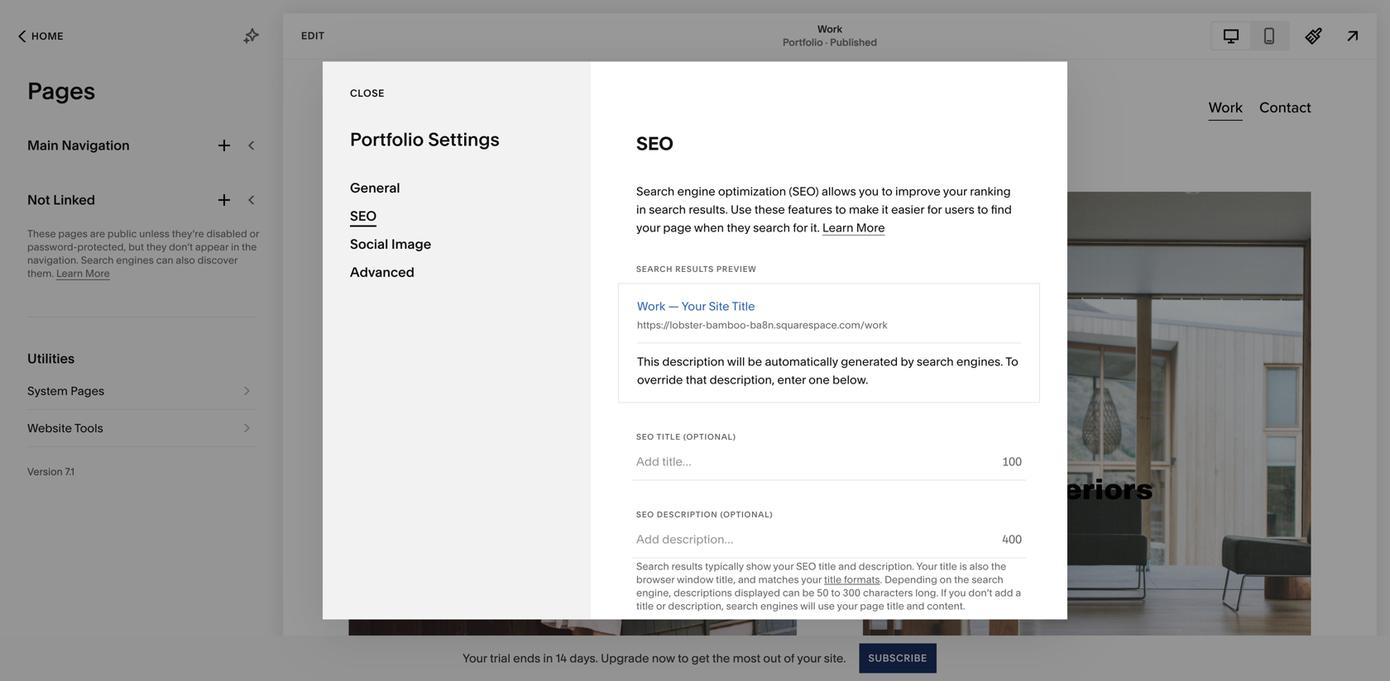 Task type: describe. For each thing, give the bounding box(es) containing it.
—
[[668, 300, 679, 314]]

your left when
[[636, 221, 660, 235]]

will inside . depending on the search engine, descriptions displayed can be 50 to 300 characters long. if you don't add a title or description, search engines will use your page title and content.
[[800, 601, 816, 613]]

to
[[1006, 355, 1019, 369]]

you inside . depending on the search engine, descriptions displayed can be 50 to 300 characters long. if you don't add a title or description, search engines will use your page title and content.
[[949, 588, 966, 600]]

if
[[941, 588, 947, 600]]

these pages are public unless they're disabled or password-protected, but they don't appear in the navigation. search engines can also discover them.
[[27, 228, 259, 280]]

use
[[731, 203, 752, 217]]

a
[[1016, 588, 1021, 600]]

pages inside 'button'
[[71, 384, 104, 399]]

settings
[[428, 128, 500, 151]]

1 horizontal spatial for
[[927, 203, 942, 217]]

title up . depending on the search engine, descriptions displayed can be 50 to 300 characters long. if you don't add a title or description, search engines will use your page title and content.
[[819, 561, 836, 573]]

will inside this description will be automatically generated by search engines. to override that description, enter one below.
[[727, 355, 745, 369]]

add a new page to the "main navigation" group image
[[215, 137, 233, 155]]

this description will be automatically generated by search engines. to override that description, enter one below.
[[637, 355, 1019, 387]]

seo description (optional)
[[636, 510, 773, 520]]

matches
[[759, 574, 799, 586]]

system
[[27, 384, 68, 399]]

title up on
[[940, 561, 957, 573]]

seo inside search results typically show your seo title and description. your title is also the browser window title, and matches your
[[796, 561, 816, 573]]

make
[[849, 203, 879, 217]]

400 text field
[[636, 531, 993, 549]]

users
[[945, 203, 975, 217]]

2 vertical spatial in
[[543, 652, 553, 666]]

main
[[27, 137, 59, 154]]

search up add
[[972, 574, 1004, 586]]

results.
[[689, 203, 728, 217]]

ba8n.squarespace.com/work
[[750, 319, 888, 331]]

to left find
[[978, 203, 988, 217]]

not linked
[[27, 192, 95, 208]]

upgrade
[[601, 652, 649, 666]]

content.
[[927, 601, 965, 613]]

depending
[[885, 574, 938, 586]]

your up the matches
[[773, 561, 794, 573]]

navigation.
[[27, 254, 79, 266]]

title up the 50
[[824, 574, 842, 586]]

search inside this description will be automatically generated by search engines. to override that description, enter one below.
[[917, 355, 954, 369]]

advanced link
[[350, 259, 564, 287]]

your right "of"
[[797, 652, 821, 666]]

allows
[[822, 185, 856, 199]]

but
[[128, 241, 144, 253]]

system pages button
[[27, 373, 256, 410]]

seo title (optional)
[[636, 432, 736, 442]]

home button
[[0, 18, 82, 55]]

1 vertical spatial for
[[793, 221, 808, 235]]

work for portfolio
[[818, 23, 842, 35]]

of
[[784, 652, 795, 666]]

title down characters
[[887, 601, 904, 613]]

be inside . depending on the search engine, descriptions displayed can be 50 to 300 characters long. if you don't add a title or description, search engines will use your page title and content.
[[802, 588, 815, 600]]

don't inside these pages are public unless they're disabled or password-protected, but they don't appear in the navigation. search engines can also discover them.
[[169, 241, 193, 253]]

unless
[[139, 228, 170, 240]]

and inside . depending on the search engine, descriptions displayed can be 50 to 300 characters long. if you don't add a title or description, search engines will use your page title and content.
[[907, 601, 925, 613]]

find
[[991, 203, 1012, 217]]

0 vertical spatial learn
[[823, 221, 854, 235]]

your inside . depending on the search engine, descriptions displayed can be 50 to 300 characters long. if you don't add a title or description, search engines will use your page title and content.
[[837, 601, 858, 613]]

version
[[27, 466, 63, 478]]

description, inside . depending on the search engine, descriptions displayed can be 50 to 300 characters long. if you don't add a title or description, search engines will use your page title and content.
[[668, 601, 724, 613]]

edit
[[301, 30, 325, 42]]

your inside search results typically show your seo title and description. your title is also the browser window title, and matches your
[[917, 561, 938, 573]]

search down displayed
[[726, 601, 758, 613]]

not
[[27, 192, 50, 208]]

by
[[901, 355, 914, 369]]

in inside these pages are public unless they're disabled or password-protected, but they don't appear in the navigation. search engines can also discover them.
[[231, 241, 239, 253]]

close
[[350, 87, 385, 99]]

0 horizontal spatial and
[[738, 574, 756, 586]]

7.1
[[65, 466, 75, 478]]

these
[[27, 228, 56, 240]]

0 vertical spatial pages
[[27, 77, 95, 105]]

ends
[[513, 652, 540, 666]]

site
[[709, 300, 730, 314]]

characters
[[863, 588, 913, 600]]

work — your site title https://lobster-bamboo-ba8n.squarespace.com/work
[[637, 300, 888, 331]]

appear
[[195, 241, 229, 253]]

search results preview
[[636, 264, 757, 274]]

dialog containing portfolio settings
[[323, 62, 1068, 620]]

search for search engine optimization (seo) allows you to improve your ranking in search results. use these features to make it easier for users to find your page when they search for it.
[[636, 185, 675, 199]]

can inside . depending on the search engine, descriptions displayed can be 50 to 300 characters long. if you don't add a title or description, search engines will use your page title and content.
[[783, 588, 800, 600]]

days.
[[570, 652, 598, 666]]

. depending on the search engine, descriptions displayed can be 50 to 300 characters long. if you don't add a title or description, search engines will use your page title and content.
[[636, 574, 1021, 613]]

discover
[[197, 254, 238, 266]]

(seo)
[[789, 185, 819, 199]]

features
[[788, 203, 833, 217]]

0 horizontal spatial title
[[657, 432, 681, 442]]

0 vertical spatial and
[[839, 561, 857, 573]]

title formats link
[[824, 574, 880, 586]]

descriptions
[[674, 588, 732, 600]]

system pages
[[27, 384, 104, 399]]

typically
[[705, 561, 744, 573]]

learn more link for search
[[56, 268, 110, 281]]

you inside "search engine optimization (seo) allows you to improve your ranking in search results. use these features to make it easier for users to find your page when they search for it."
[[859, 185, 879, 199]]

that
[[686, 373, 707, 387]]

general link
[[350, 174, 564, 202]]

to left get
[[678, 652, 689, 666]]

300
[[843, 588, 861, 600]]

social image
[[350, 236, 431, 252]]

use
[[818, 601, 835, 613]]

they're
[[172, 228, 204, 240]]

window
[[677, 574, 714, 586]]

or inside . depending on the search engine, descriptions displayed can be 50 to 300 characters long. if you don't add a title or description, search engines will use your page title and content.
[[656, 601, 666, 613]]

when
[[694, 221, 724, 235]]

trial
[[490, 652, 511, 666]]

seo link
[[350, 202, 564, 230]]

website tools button
[[27, 411, 256, 447]]



Task type: locate. For each thing, give the bounding box(es) containing it.
in left 14
[[543, 652, 553, 666]]

learn more link down protected,
[[56, 268, 110, 281]]

search left results
[[636, 264, 673, 274]]

1 vertical spatial pages
[[71, 384, 104, 399]]

0 vertical spatial also
[[176, 254, 195, 266]]

or down engine,
[[656, 601, 666, 613]]

more
[[856, 221, 885, 235], [85, 268, 110, 280]]

0 horizontal spatial work
[[637, 300, 666, 314]]

enter
[[778, 373, 806, 387]]

0 horizontal spatial will
[[727, 355, 745, 369]]

100
[[1002, 455, 1022, 469]]

title inside work — your site title https://lobster-bamboo-ba8n.squarespace.com/work
[[732, 300, 755, 314]]

description, inside this description will be automatically generated by search engines. to override that description, enter one below.
[[710, 373, 775, 387]]

the right get
[[712, 652, 730, 666]]

for left it.
[[793, 221, 808, 235]]

0 horizontal spatial learn
[[56, 268, 83, 280]]

password-
[[27, 241, 77, 253]]

1 horizontal spatial portfolio
[[783, 36, 823, 48]]

long.
[[916, 588, 939, 600]]

pages
[[27, 77, 95, 105], [71, 384, 104, 399]]

can down 'unless' at the left top of the page
[[156, 254, 173, 266]]

1 vertical spatial work
[[637, 300, 666, 314]]

engine,
[[636, 588, 671, 600]]

utilities
[[27, 351, 75, 367]]

also inside these pages are public unless they're disabled or password-protected, but they don't appear in the navigation. search engines can also discover them.
[[176, 254, 195, 266]]

2 vertical spatial and
[[907, 601, 925, 613]]

show
[[746, 561, 771, 573]]

your trial ends in 14 days. upgrade now to get the most out of your site.
[[463, 652, 846, 666]]

in left results. on the top
[[636, 203, 646, 217]]

search inside "search engine optimization (seo) allows you to improve your ranking in search results. use these features to make it easier for users to find your page when they search for it."
[[636, 185, 675, 199]]

can down the matches
[[783, 588, 800, 600]]

below.
[[833, 373, 868, 387]]

home
[[31, 30, 64, 42]]

1 vertical spatial can
[[783, 588, 800, 600]]

0 vertical spatial be
[[748, 355, 762, 369]]

the up add
[[991, 561, 1007, 573]]

and down long.
[[907, 601, 925, 613]]

0 vertical spatial your
[[682, 300, 706, 314]]

linked
[[53, 192, 95, 208]]

1 vertical spatial learn more
[[56, 268, 110, 280]]

portfolio left ·
[[783, 36, 823, 48]]

override
[[637, 373, 683, 387]]

more down protected,
[[85, 268, 110, 280]]

0 vertical spatial (optional)
[[683, 432, 736, 442]]

portfolio down close button
[[350, 128, 424, 151]]

portfolio inside work portfolio · published
[[783, 36, 823, 48]]

0 horizontal spatial page
[[663, 221, 692, 235]]

1 horizontal spatial engines
[[761, 601, 798, 613]]

can inside these pages are public unless they're disabled or password-protected, but they don't appear in the navigation. search engines can also discover them.
[[156, 254, 173, 266]]

title
[[819, 561, 836, 573], [940, 561, 957, 573], [824, 574, 842, 586], [636, 601, 654, 613], [887, 601, 904, 613]]

0 horizontal spatial or
[[250, 228, 259, 240]]

2 horizontal spatial your
[[917, 561, 938, 573]]

work inside work — your site title https://lobster-bamboo-ba8n.squarespace.com/work
[[637, 300, 666, 314]]

0 horizontal spatial portfolio
[[350, 128, 424, 151]]

page inside "search engine optimization (seo) allows you to improve your ranking in search results. use these features to make it easier for users to find your page when they search for it."
[[663, 221, 692, 235]]

close button
[[350, 79, 385, 108]]

2 horizontal spatial and
[[907, 601, 925, 613]]

(optional) for seo title (optional)
[[683, 432, 736, 442]]

dialog
[[323, 62, 1068, 620]]

also inside search results typically show your seo title and description. your title is also the browser window title, and matches your
[[970, 561, 989, 573]]

learn more link
[[823, 221, 885, 236], [56, 268, 110, 281]]

400
[[1002, 533, 1022, 547]]

add
[[995, 588, 1013, 600]]

the down is
[[954, 574, 970, 586]]

tools
[[74, 422, 103, 436]]

to right the 50
[[831, 588, 841, 600]]

pages up tools
[[71, 384, 104, 399]]

edit button
[[290, 21, 336, 51]]

for down the improve
[[927, 203, 942, 217]]

be inside this description will be automatically generated by search engines. to override that description, enter one below.
[[748, 355, 762, 369]]

search
[[649, 203, 686, 217], [753, 221, 790, 235], [917, 355, 954, 369], [972, 574, 1004, 586], [726, 601, 758, 613]]

1 horizontal spatial learn
[[823, 221, 854, 235]]

protected,
[[77, 241, 126, 253]]

site.
[[824, 652, 846, 666]]

navigation
[[62, 137, 130, 154]]

portfolio
[[783, 36, 823, 48], [350, 128, 424, 151]]

the down disabled
[[242, 241, 257, 253]]

is
[[960, 561, 967, 573]]

advanced
[[350, 264, 415, 281]]

don't left add
[[969, 588, 993, 600]]

search for search results preview
[[636, 264, 673, 274]]

pages
[[58, 228, 88, 240]]

page
[[663, 221, 692, 235], [860, 601, 885, 613]]

seo
[[636, 132, 674, 155], [350, 208, 377, 224], [636, 432, 655, 442], [636, 510, 655, 520], [796, 561, 816, 573]]

or inside these pages are public unless they're disabled or password-protected, but they don't appear in the navigation. search engines can also discover them.
[[250, 228, 259, 240]]

description, down descriptions
[[668, 601, 724, 613]]

page down characters
[[860, 601, 885, 613]]

engines inside . depending on the search engine, descriptions displayed can be 50 to 300 characters long. if you don't add a title or description, search engines will use your page title and content.
[[761, 601, 798, 613]]

1 vertical spatial be
[[802, 588, 815, 600]]

1 horizontal spatial you
[[949, 588, 966, 600]]

improve
[[896, 185, 941, 199]]

search right by
[[917, 355, 954, 369]]

you right if on the bottom of the page
[[949, 588, 966, 600]]

50
[[817, 588, 829, 600]]

also right is
[[970, 561, 989, 573]]

tab list
[[1212, 23, 1289, 49]]

(optional)
[[683, 432, 736, 442], [720, 510, 773, 520]]

title down override
[[657, 432, 681, 442]]

page inside . depending on the search engine, descriptions displayed can be 50 to 300 characters long. if you don't add a title or description, search engines will use your page title and content.
[[860, 601, 885, 613]]

also down they're
[[176, 254, 195, 266]]

0 horizontal spatial more
[[85, 268, 110, 280]]

your right —
[[682, 300, 706, 314]]

search left "engine"
[[636, 185, 675, 199]]

they inside "search engine optimization (seo) allows you to improve your ranking in search results. use these features to make it easier for users to find your page when they search for it."
[[727, 221, 750, 235]]

·
[[825, 36, 828, 48]]

image
[[391, 236, 431, 252]]

website tools
[[27, 422, 103, 436]]

learn more down protected,
[[56, 268, 110, 280]]

1 vertical spatial learn more link
[[56, 268, 110, 281]]

0 horizontal spatial engines
[[116, 254, 154, 266]]

1 horizontal spatial or
[[656, 601, 666, 613]]

portfolio settings
[[350, 128, 500, 151]]

to up it
[[882, 185, 893, 199]]

2 vertical spatial your
[[463, 652, 487, 666]]

0 vertical spatial page
[[663, 221, 692, 235]]

search down "engine"
[[649, 203, 686, 217]]

0 horizontal spatial also
[[176, 254, 195, 266]]

be left the 50
[[802, 588, 815, 600]]

0 horizontal spatial they
[[146, 241, 167, 253]]

0 vertical spatial title
[[732, 300, 755, 314]]

0 vertical spatial portfolio
[[783, 36, 823, 48]]

the inside these pages are public unless they're disabled or password-protected, but they don't appear in the navigation. search engines can also discover them.
[[242, 241, 257, 253]]

description.
[[859, 561, 915, 573]]

your
[[943, 185, 967, 199], [636, 221, 660, 235], [773, 561, 794, 573], [801, 574, 822, 586], [837, 601, 858, 613], [797, 652, 821, 666]]

work
[[818, 23, 842, 35], [637, 300, 666, 314]]

1 horizontal spatial learn more link
[[823, 221, 885, 236]]

your left trial
[[463, 652, 487, 666]]

ranking
[[970, 185, 1011, 199]]

add a new page to the "not linked" navigation group image
[[215, 191, 233, 209]]

or
[[250, 228, 259, 240], [656, 601, 666, 613]]

1 vertical spatial page
[[860, 601, 885, 613]]

preview
[[717, 264, 757, 274]]

0 horizontal spatial your
[[463, 652, 487, 666]]

0 vertical spatial will
[[727, 355, 745, 369]]

learn more
[[823, 221, 885, 235], [56, 268, 110, 280]]

0 vertical spatial or
[[250, 228, 259, 240]]

don't inside . depending on the search engine, descriptions displayed can be 50 to 300 characters long. if you don't add a title or description, search engines will use your page title and content.
[[969, 588, 993, 600]]

learn more link down make
[[823, 221, 885, 236]]

learn right it.
[[823, 221, 854, 235]]

out
[[763, 652, 781, 666]]

description
[[657, 510, 718, 520]]

0 horizontal spatial learn more link
[[56, 268, 110, 281]]

version 7.1
[[27, 466, 75, 478]]

(optional) for seo description (optional)
[[720, 510, 773, 520]]

search inside these pages are public unless they're disabled or password-protected, but they don't appear in the navigation. search engines can also discover them.
[[81, 254, 114, 266]]

the inside search results typically show your seo title and description. your title is also the browser window title, and matches your
[[991, 561, 1007, 573]]

0 horizontal spatial don't
[[169, 241, 193, 253]]

they down use on the right
[[727, 221, 750, 235]]

0 vertical spatial for
[[927, 203, 942, 217]]

your
[[682, 300, 706, 314], [917, 561, 938, 573], [463, 652, 487, 666]]

1 vertical spatial portfolio
[[350, 128, 424, 151]]

(optional) up show
[[720, 510, 773, 520]]

they inside these pages are public unless they're disabled or password-protected, but they don't appear in the navigation. search engines can also discover them.
[[146, 241, 167, 253]]

0 horizontal spatial you
[[859, 185, 879, 199]]

1 vertical spatial engines
[[761, 601, 798, 613]]

page left when
[[663, 221, 692, 235]]

1 vertical spatial more
[[85, 268, 110, 280]]

1 horizontal spatial page
[[860, 601, 885, 613]]

published
[[830, 36, 877, 48]]

0 vertical spatial you
[[859, 185, 879, 199]]

1 vertical spatial in
[[231, 241, 239, 253]]

100 text field
[[636, 453, 993, 471]]

1 horizontal spatial your
[[682, 300, 706, 314]]

1 horizontal spatial also
[[970, 561, 989, 573]]

engines down displayed
[[761, 601, 798, 613]]

and
[[839, 561, 857, 573], [738, 574, 756, 586], [907, 601, 925, 613]]

can
[[156, 254, 173, 266], [783, 588, 800, 600]]

be down bamboo-
[[748, 355, 762, 369]]

displayed
[[735, 588, 780, 600]]

2 horizontal spatial in
[[636, 203, 646, 217]]

1 vertical spatial (optional)
[[720, 510, 773, 520]]

search up browser
[[636, 561, 669, 573]]

0 vertical spatial engines
[[116, 254, 154, 266]]

0 horizontal spatial for
[[793, 221, 808, 235]]

1 vertical spatial they
[[146, 241, 167, 253]]

title formats
[[824, 574, 880, 586]]

description, right that
[[710, 373, 775, 387]]

1 vertical spatial you
[[949, 588, 966, 600]]

more down make
[[856, 221, 885, 235]]

1 vertical spatial or
[[656, 601, 666, 613]]

are
[[90, 228, 105, 240]]

on
[[940, 574, 952, 586]]

pages down home
[[27, 77, 95, 105]]

title down engine,
[[636, 601, 654, 613]]

your inside work — your site title https://lobster-bamboo-ba8n.squarespace.com/work
[[682, 300, 706, 314]]

(optional) down that
[[683, 432, 736, 442]]

1 horizontal spatial don't
[[969, 588, 993, 600]]

1 vertical spatial will
[[800, 601, 816, 613]]

1 horizontal spatial in
[[543, 652, 553, 666]]

engines.
[[957, 355, 1003, 369]]

work left —
[[637, 300, 666, 314]]

optimization
[[718, 185, 786, 199]]

will down bamboo-
[[727, 355, 745, 369]]

1 horizontal spatial learn more
[[823, 221, 885, 235]]

1 vertical spatial description,
[[668, 601, 724, 613]]

will left use
[[800, 601, 816, 613]]

learn down navigation.
[[56, 268, 83, 280]]

work for —
[[637, 300, 666, 314]]

easier
[[891, 203, 925, 217]]

search for search results typically show your seo title and description. your title is also the browser window title, and matches your
[[636, 561, 669, 573]]

1 vertical spatial title
[[657, 432, 681, 442]]

engines down "but"
[[116, 254, 154, 266]]

it
[[882, 203, 889, 217]]

don't down they're
[[169, 241, 193, 253]]

automatically
[[765, 355, 838, 369]]

will
[[727, 355, 745, 369], [800, 601, 816, 613]]

the inside . depending on the search engine, descriptions displayed can be 50 to 300 characters long. if you don't add a title or description, search engines will use your page title and content.
[[954, 574, 970, 586]]

website
[[27, 422, 72, 436]]

in inside "search engine optimization (seo) allows you to improve your ranking in search results. use these features to make it easier for users to find your page when they search for it."
[[636, 203, 646, 217]]

your up the 50
[[801, 574, 822, 586]]

0 vertical spatial description,
[[710, 373, 775, 387]]

you up make
[[859, 185, 879, 199]]

1 horizontal spatial work
[[818, 23, 842, 35]]

results
[[675, 264, 714, 274]]

0 horizontal spatial can
[[156, 254, 173, 266]]

1 vertical spatial and
[[738, 574, 756, 586]]

general
[[350, 180, 400, 196]]

0 horizontal spatial learn more
[[56, 268, 110, 280]]

learn more inside "dialog"
[[823, 221, 885, 235]]

search results typically show your seo title and description. your title is also the browser window title, and matches your
[[636, 561, 1007, 586]]

formats
[[844, 574, 880, 586]]

0 vertical spatial work
[[818, 23, 842, 35]]

and up displayed
[[738, 574, 756, 586]]

these
[[755, 203, 785, 217]]

search inside search results typically show your seo title and description. your title is also the browser window title, and matches your
[[636, 561, 669, 573]]

results
[[672, 561, 703, 573]]

0 vertical spatial learn more
[[823, 221, 885, 235]]

1 horizontal spatial can
[[783, 588, 800, 600]]

one
[[809, 373, 830, 387]]

in down disabled
[[231, 241, 239, 253]]

1 horizontal spatial title
[[732, 300, 755, 314]]

1 horizontal spatial be
[[802, 588, 815, 600]]

learn more down make
[[823, 221, 885, 235]]

your up depending
[[917, 561, 938, 573]]

search engine optimization (seo) allows you to improve your ranking in search results. use these features to make it easier for users to find your page when they search for it.
[[636, 185, 1012, 235]]

to down allows
[[835, 203, 846, 217]]

0 vertical spatial can
[[156, 254, 173, 266]]

to inside . depending on the search engine, descriptions displayed can be 50 to 300 characters long. if you don't add a title or description, search engines will use your page title and content.
[[831, 588, 841, 600]]

1 vertical spatial your
[[917, 561, 938, 573]]

portfolio inside "dialog"
[[350, 128, 424, 151]]

1 vertical spatial also
[[970, 561, 989, 573]]

title,
[[716, 574, 736, 586]]

your down 300
[[837, 601, 858, 613]]

they down 'unless' at the left top of the page
[[146, 241, 167, 253]]

1 vertical spatial learn
[[56, 268, 83, 280]]

1 horizontal spatial will
[[800, 601, 816, 613]]

search down these
[[753, 221, 790, 235]]

work inside work portfolio · published
[[818, 23, 842, 35]]

1 horizontal spatial more
[[856, 221, 885, 235]]

learn more link for make
[[823, 221, 885, 236]]

1 vertical spatial don't
[[969, 588, 993, 600]]

0 vertical spatial they
[[727, 221, 750, 235]]

description
[[662, 355, 725, 369]]

0 vertical spatial don't
[[169, 241, 193, 253]]

1 horizontal spatial and
[[839, 561, 857, 573]]

engines inside these pages are public unless they're disabled or password-protected, but they don't appear in the navigation. search engines can also discover them.
[[116, 254, 154, 266]]

main navigation
[[27, 137, 130, 154]]

your up users at right
[[943, 185, 967, 199]]

search down protected,
[[81, 254, 114, 266]]

1 horizontal spatial they
[[727, 221, 750, 235]]

or right disabled
[[250, 228, 259, 240]]

browser
[[636, 574, 675, 586]]

0 horizontal spatial be
[[748, 355, 762, 369]]

social image link
[[350, 230, 564, 259]]

title right site
[[732, 300, 755, 314]]

0 vertical spatial more
[[856, 221, 885, 235]]

work up ·
[[818, 23, 842, 35]]

0 vertical spatial in
[[636, 203, 646, 217]]

social
[[350, 236, 388, 252]]

0 vertical spatial learn more link
[[823, 221, 885, 236]]

and up title formats
[[839, 561, 857, 573]]

0 horizontal spatial in
[[231, 241, 239, 253]]

title
[[732, 300, 755, 314], [657, 432, 681, 442]]



Task type: vqa. For each thing, say whether or not it's contained in the screenshot.
"USERS"
yes



